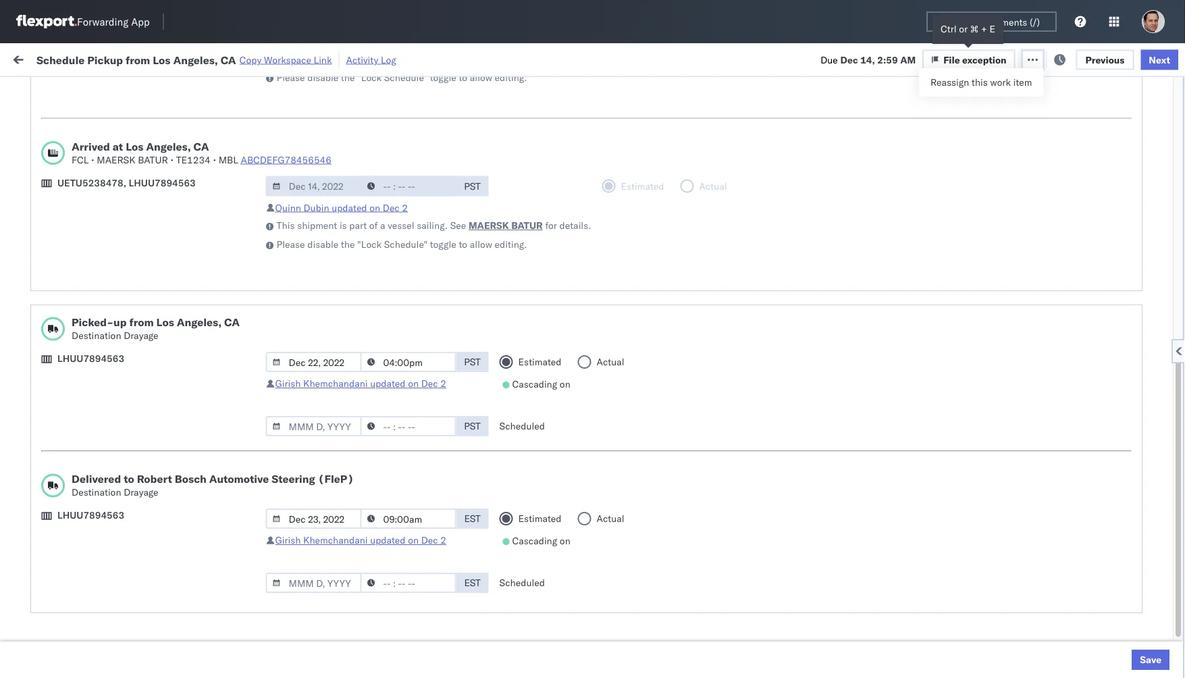 Task type: describe. For each thing, give the bounding box(es) containing it.
11:30 pm est, jan 23, 2023 for schedule delivery appointment
[[217, 462, 344, 474]]

picked-
[[72, 315, 113, 329]]

3 gaurav jawla from the top
[[1089, 195, 1145, 207]]

13 ocean fcl from the top
[[413, 641, 461, 652]]

reassign this work item
[[931, 76, 1032, 88]]

see
[[450, 219, 466, 231]]

2 8:30 from the top
[[217, 611, 238, 623]]

4 gaurav from the top
[[1089, 254, 1119, 266]]

3 upload from the top
[[31, 544, 62, 556]]

0 vertical spatial updated
[[332, 202, 367, 213]]

1 30, from the top
[[297, 581, 312, 593]]

container
[[832, 105, 868, 115]]

3 resize handle column header from the left
[[390, 105, 407, 678]]

4 jawla from the top
[[1121, 254, 1145, 266]]

2 edt, from the top
[[258, 165, 279, 177]]

documents for 3:00 am edt, aug 19, 2022
[[31, 141, 80, 153]]

ocean fcl for schedule delivery appointment button associated with 2:59 am est, dec 14, 2022
[[413, 343, 461, 355]]

2 30, from the top
[[297, 611, 312, 623]]

up
[[113, 315, 127, 329]]

2 please from the top
[[277, 238, 305, 250]]

activity log
[[346, 54, 396, 66]]

los up picked-up from los angeles, ca destination drayage
[[127, 277, 142, 288]]

maeu9408431
[[920, 641, 988, 652]]

3 jawla from the top
[[1121, 195, 1145, 207]]

container numbers button
[[825, 102, 900, 126]]

forwarding
[[77, 15, 128, 28]]

quinn
[[275, 202, 301, 213]]

app
[[131, 15, 150, 28]]

delivery for 2:59 am edt, nov 5, 2022
[[73, 164, 108, 176]]

destination inside delivered to robert bosch automotive steering (flep) destination drayage
[[72, 486, 121, 498]]

1 -- : -- -- text field from the top
[[360, 176, 456, 196]]

2:59 down 9:00
[[217, 433, 238, 444]]

1 5, from the top
[[301, 165, 310, 177]]

1 vertical spatial work
[[990, 76, 1011, 88]]

schedule pickup from rotterdam, netherlands for 11:30
[[31, 485, 175, 510]]

batur inside arrived at los angeles, ca fcl • maersk batur • te1234 • mbl abcdefg78456546
[[138, 154, 168, 165]]

1 vertical spatial batur
[[511, 219, 543, 231]]

appointment for 2:59 am edt, nov 5, 2022
[[111, 164, 166, 176]]

is
[[340, 219, 347, 231]]

nyku9743990
[[832, 611, 898, 622]]

2 mmm d, yyyy text field from the top
[[266, 416, 362, 436]]

filtered
[[14, 83, 46, 95]]

resize handle column header for mbl/mawb numbers
[[1066, 105, 1082, 678]]

4 5, from the top
[[301, 284, 310, 296]]

flex-2130387
[[746, 641, 816, 652]]

file exception up reassign this work item
[[955, 52, 1018, 64]]

4 edt, from the top
[[258, 225, 279, 236]]

2:59 up 2:00 am est, nov 9, 2022
[[217, 284, 238, 296]]

previous button
[[1076, 49, 1134, 70]]

2022 right '19,'
[[319, 135, 342, 147]]

2 please disable the "lock schedule" toggle to allow editing. from the top
[[277, 238, 527, 250]]

steering
[[272, 472, 315, 486]]

25,
[[298, 522, 313, 534]]

schedule pickup from rotterdam, netherlands button for 11:30 pm est, jan 23, 2023
[[31, 484, 192, 512]]

confirm for confirm delivery
[[31, 402, 66, 414]]

1 "lock from the top
[[357, 71, 382, 83]]

name
[[525, 110, 547, 121]]

13,
[[298, 433, 313, 444]]

flex-1846748
[[746, 284, 816, 296]]

angeles, inside picked-up from los angeles, ca destination drayage
[[177, 315, 222, 329]]

angeles, left (0)
[[173, 53, 218, 66]]

2:59 left this
[[217, 225, 238, 236]]

bosch inside delivered to robert bosch automotive steering (flep) destination drayage
[[175, 472, 207, 486]]

nov up this
[[282, 195, 299, 207]]

uetu5238478,
[[57, 177, 126, 188]]

gvcu5265864
[[832, 640, 899, 652]]

4 mmm d, yyyy text field from the top
[[266, 573, 362, 593]]

1 please from the top
[[277, 71, 305, 83]]

0 horizontal spatial 14,
[[301, 343, 315, 355]]

2 the from the top
[[341, 238, 355, 250]]

1 the from the top
[[341, 71, 355, 83]]

3 pst from the top
[[464, 420, 481, 432]]

nov down aug in the top left of the page
[[282, 165, 299, 177]]

-- : -- -- text field for picked-up from los angeles, ca
[[360, 352, 456, 372]]

integration for nyku9743990
[[589, 611, 635, 623]]

2 schedule delivery appointment button from the top
[[31, 253, 166, 268]]

upload customs clearance documents button for 3:00 am edt, aug 19, 2022
[[31, 127, 192, 156]]

upload for 3:00 am edt, aug 19, 2022
[[31, 128, 62, 140]]

rotterdam, inside "confirm pickup from rotterdam, netherlands"
[[122, 633, 170, 645]]

ca inside arrived at los angeles, ca fcl • maersk batur • te1234 • mbl abcdefg78456546
[[194, 139, 209, 153]]

at for arrived
[[113, 139, 123, 153]]

1 8:30 pm est, jan 30, 2023 from the top
[[217, 581, 338, 593]]

upload customs clearance documents link for 3:00 am edt, aug 19, 2022
[[31, 127, 192, 154]]

arrived
[[72, 139, 110, 153]]

confirm for confirm pickup from rotterdam, netherlands
[[31, 633, 66, 645]]

1 toggle from the top
[[430, 71, 456, 83]]

lagerfeld for gvcu5265864
[[724, 641, 765, 652]]

2:00 am est, nov 9, 2022
[[217, 314, 335, 326]]

actual for delivered to robert bosch automotive steering (flep)
[[597, 513, 624, 524]]

to inside delivered to robert bosch automotive steering (flep) destination drayage
[[124, 472, 134, 486]]

1 allow from the top
[[470, 71, 492, 83]]

4 schedule delivery appointment button from the top
[[31, 461, 166, 476]]

girish khemchandani updated on dec 2 for delivered to robert bosch automotive steering (flep)
[[275, 534, 446, 546]]

id
[[741, 110, 749, 121]]

appointment for 8:30 pm est, jan 30, 2023
[[111, 580, 166, 592]]

clearance for 3:00 am edt, aug 19, 2022
[[105, 128, 148, 140]]

delivery up picked-
[[73, 254, 108, 265]]

2 schedule" from the top
[[384, 238, 428, 250]]

schedule delivery appointment for 8:30 pm est, jan 30, 2023
[[31, 580, 166, 592]]

this shipment is part of a vessel sailing. see maersk batur for details.
[[277, 219, 591, 231]]

3 clearance from the top
[[105, 544, 148, 556]]

updated for picked-up from los angeles, ca
[[370, 378, 406, 389]]

confirm pickup from los angeles, ca link
[[31, 365, 192, 392]]

1 edt, from the top
[[258, 135, 279, 147]]

2:00 for 2:00 am est, feb 3, 2023
[[217, 641, 238, 652]]

risk
[[279, 52, 295, 64]]

2 2:59 am edt, nov 5, 2022 from the top
[[217, 195, 336, 207]]

arrived at los angeles, ca fcl • maersk batur • te1234 • mbl abcdefg78456546
[[72, 139, 332, 165]]

schedule pickup from los angeles, ca link for third schedule pickup from los angeles, ca "button" from the bottom of the page
[[31, 276, 192, 303]]

los down uetu5238478, lhuu7894563
[[127, 217, 142, 229]]

activity
[[346, 54, 378, 66]]

angeles, for schedule pickup from los angeles, ca "link" associated with 2nd schedule pickup from los angeles, ca "button" from the top of the page
[[145, 217, 182, 229]]

jaehyung choi - test o
[[1089, 462, 1185, 474]]

next button
[[1141, 49, 1178, 70]]

3 upload customs clearance documents from the top
[[31, 544, 148, 569]]

3 edt, from the top
[[258, 195, 279, 207]]

item
[[1013, 76, 1032, 88]]

los right import
[[153, 53, 171, 66]]

1 editing. from the top
[[495, 71, 527, 83]]

ocean fcl for confirm pickup from los angeles, ca button
[[413, 373, 461, 385]]

import work button
[[108, 43, 176, 74]]

2130384
[[775, 611, 816, 623]]

delivery for 2:59 am est, dec 14, 2022
[[73, 343, 108, 355]]

0 vertical spatial -
[[1153, 462, 1159, 474]]

schedule pickup from los angeles, ca link for 1st schedule pickup from los angeles, ca "button" from the top
[[31, 187, 192, 214]]

operator
[[1089, 110, 1121, 121]]

9:00 am est, dec 24, 2022
[[217, 403, 341, 415]]

choi
[[1131, 462, 1151, 474]]

abcdefg78456546 button
[[241, 154, 332, 165]]

24,
[[301, 403, 315, 415]]

2:00 am est, feb 3, 2023
[[217, 641, 334, 652]]

import
[[114, 52, 144, 64]]

2 gaurav jawla from the top
[[1089, 165, 1145, 177]]

karl for gvcu5265864
[[705, 641, 722, 652]]

khemchandani for picked-up from los angeles, ca
[[303, 378, 368, 389]]

cascading on for picked-up from los angeles, ca
[[512, 378, 570, 390]]

upload customs clearance documents button for 2:00 am est, nov 9, 2022
[[31, 306, 192, 334]]

4 schedule pickup from los angeles, ca button from the top
[[31, 424, 192, 453]]

lhuu7894563 for from
[[57, 353, 124, 364]]

11:30 for schedule pickup from rotterdam, netherlands
[[217, 492, 244, 504]]

2 -- : -- -- text field from the top
[[360, 416, 456, 436]]

2:59 right due
[[877, 54, 898, 65]]

automotive
[[209, 472, 269, 486]]

girish khemchandani updated on dec 2 for picked-up from los angeles, ca
[[275, 378, 446, 389]]

2 appointment from the top
[[111, 254, 166, 265]]

next
[[1149, 54, 1170, 65]]

save
[[1140, 654, 1162, 666]]

shipment
[[297, 219, 337, 231]]

3 2:59 am edt, nov 5, 2022 from the top
[[217, 225, 336, 236]]

2 5, from the top
[[301, 195, 310, 207]]

9:00
[[217, 403, 238, 415]]

2130387
[[775, 641, 816, 652]]

11:30 pm est, jan 23, 2023 for schedule pickup from rotterdam, netherlands
[[217, 492, 344, 504]]

0 vertical spatial 14,
[[860, 54, 875, 65]]

delivery down confirm delivery button
[[73, 462, 108, 473]]

3 • from the left
[[213, 154, 216, 165]]

cascading on for delivered to robert bosch automotive steering (flep)
[[512, 535, 570, 547]]

customs for 3:00
[[64, 128, 102, 140]]

log
[[381, 54, 396, 66]]

lhuu7894563 for robert
[[57, 509, 124, 521]]

0 vertical spatial 23,
[[300, 373, 315, 385]]

message (0)
[[181, 52, 236, 64]]

schedule pickup from rotterdam, netherlands for 8:30
[[31, 603, 175, 629]]

2 editing. from the top
[[495, 238, 527, 250]]

batch
[[1110, 52, 1137, 64]]

schedule pickup from rotterdam, netherlands button for 8:30 pm est, jan 30, 2023
[[31, 603, 192, 631]]

schedule pickup from los angeles, ca link for first schedule pickup from los angeles, ca "button" from the bottom
[[31, 514, 192, 541]]

1 mmm d, yyyy text field from the top
[[266, 352, 362, 372]]

zimu3048342
[[920, 611, 984, 623]]

activity log button
[[346, 51, 396, 68]]

flexport
[[501, 433, 536, 444]]

file exception up this
[[944, 54, 1007, 65]]

3 documents from the top
[[31, 558, 80, 569]]

flex- for 2130387
[[746, 641, 775, 652]]

19,
[[302, 135, 316, 147]]

mbl/mawb
[[920, 110, 967, 121]]

link
[[314, 54, 332, 66]]

2:59 down '3:00'
[[217, 165, 238, 177]]

2022 right 24,
[[318, 403, 341, 415]]

2022 up 9:00 am est, dec 24, 2022
[[317, 373, 341, 385]]

at for 778
[[268, 52, 276, 64]]

nov down quinn
[[282, 225, 299, 236]]

updated for delivered to robert bosch automotive steering (flep)
[[370, 534, 406, 546]]

of
[[369, 219, 378, 231]]

9 ocean fcl from the top
[[413, 433, 461, 444]]

est for 1st -- : -- -- text field from the bottom of the page
[[464, 577, 481, 589]]

schedule delivery appointment for 2:59 am edt, nov 5, 2022
[[31, 164, 166, 176]]

reassign
[[931, 76, 969, 88]]

2 • from the left
[[170, 154, 174, 165]]

schedule pickup from los angeles, ca copy workspace link
[[36, 53, 332, 66]]

by:
[[49, 83, 62, 95]]

2022 down '19,'
[[313, 165, 336, 177]]

scheduled for delivered to robert bosch automotive steering (flep)
[[499, 577, 545, 589]]

2 disable from the top
[[307, 238, 339, 250]]

ocean fcl for 1st schedule pickup from los angeles, ca "button" from the top
[[413, 195, 461, 207]]

action
[[1139, 52, 1169, 64]]

cascading for delivered to robert bosch automotive steering (flep)
[[512, 535, 557, 547]]

3 upload customs clearance documents link from the top
[[31, 543, 192, 570]]

(0)
[[219, 52, 236, 64]]

deadline button
[[211, 107, 346, 121]]

schedule delivery appointment button for 2:59 am est, dec 14, 2022
[[31, 342, 166, 357]]

lagerfeld for nyku9743990
[[724, 611, 765, 623]]

1 jawla from the top
[[1121, 135, 1145, 147]]

2 gaurav from the top
[[1089, 165, 1119, 177]]

part
[[349, 219, 367, 231]]

4 2:59 am edt, nov 5, 2022 from the top
[[217, 284, 336, 296]]

1 disable from the top
[[307, 71, 339, 83]]

resize handle column header for consignee
[[701, 105, 717, 678]]

1 8:30 from the top
[[217, 581, 238, 593]]

2:59 down delivered to robert bosch automotive steering (flep) destination drayage
[[217, 522, 238, 534]]

1 vertical spatial consignee
[[566, 433, 612, 444]]

client name
[[501, 110, 547, 121]]

187
[[310, 52, 328, 64]]

(flep)
[[318, 472, 354, 486]]

2022 right 9,
[[312, 314, 335, 326]]

demo
[[539, 433, 564, 444]]

los inside picked-up from los angeles, ca destination drayage
[[156, 315, 174, 329]]

0 vertical spatial to
[[459, 71, 467, 83]]

angeles, for schedule pickup from los angeles, ca "link" for fourth schedule pickup from los angeles, ca "button"
[[145, 425, 182, 437]]

3:00 am edt, aug 19, 2022
[[217, 135, 342, 147]]

resize handle column header for mode
[[478, 105, 494, 678]]

- for maeu9408431
[[696, 641, 702, 652]]

2 jawla from the top
[[1121, 165, 1145, 177]]

1 schedule" from the top
[[384, 71, 428, 83]]

1 • from the left
[[91, 154, 94, 165]]

1 please disable the "lock schedule" toggle to allow editing. from the top
[[277, 71, 527, 83]]

scheduled for picked-up from los angeles, ca
[[499, 420, 545, 432]]

my work
[[14, 49, 74, 68]]

ocean fcl for second schedule delivery appointment button
[[413, 254, 461, 266]]

due
[[821, 54, 838, 65]]

2 "lock from the top
[[357, 238, 382, 250]]

2 allow from the top
[[470, 238, 492, 250]]

0 vertical spatial 2
[[402, 202, 408, 213]]

numbers for container numbers
[[832, 116, 865, 126]]

integration test account - karl lagerfeld for gvcu5265864
[[589, 641, 765, 652]]

12 ocean fcl from the top
[[413, 611, 461, 623]]

vandelay west
[[589, 522, 652, 534]]

copy
[[239, 54, 261, 66]]

flex- for 2130384
[[746, 611, 775, 623]]

drayage inside picked-up from los angeles, ca destination drayage
[[124, 330, 158, 341]]

3 schedule delivery appointment link from the top
[[31, 461, 166, 474]]

save button
[[1132, 650, 1170, 670]]

ocean fcl for schedule delivery appointment button for 2:59 am edt, nov 5, 2022
[[413, 165, 461, 177]]

los up 'robert'
[[127, 425, 142, 437]]

workspace
[[264, 54, 311, 66]]

2 8:30 pm est, jan 30, 2023 from the top
[[217, 611, 338, 623]]

documents for 2:00 am est, nov 9, 2022
[[31, 320, 80, 332]]

los down 'robert'
[[127, 514, 142, 526]]

7:00 pm est, dec 23, 2022
[[217, 373, 341, 385]]



Task type: locate. For each thing, give the bounding box(es) containing it.
mmm d, yyyy text field down 25,
[[266, 573, 362, 593]]

2 estimated from the top
[[518, 513, 562, 524]]

pm for schedule pickup from rotterdam, netherlands button associated with 11:30 pm est, jan 23, 2023
[[246, 492, 261, 504]]

0 vertical spatial 8:30
[[217, 581, 238, 593]]

drayage inside delivered to robert bosch automotive steering (flep) destination drayage
[[124, 486, 158, 498]]

0 vertical spatial est
[[464, 513, 481, 524]]

0 vertical spatial the
[[341, 71, 355, 83]]

8 ocean fcl from the top
[[413, 403, 461, 415]]

8:30 pm est, jan 30, 2023 down 2:59 am est, jan 25, 2023
[[217, 581, 338, 593]]

778
[[248, 52, 265, 64]]

please down this
[[277, 238, 305, 250]]

maersk up uetu5238478, lhuu7894563
[[97, 154, 135, 165]]

0 horizontal spatial numbers
[[832, 116, 865, 126]]

6 ocean fcl from the top
[[413, 343, 461, 355]]

mmm d, yyyy text field up 7:00 pm est, dec 23, 2022
[[266, 352, 362, 372]]

flex id
[[724, 110, 749, 121]]

lagerfeld up 'flex-2130387'
[[724, 611, 765, 623]]

pst for girish khemchandani updated on dec 2
[[464, 356, 481, 368]]

clearance for 2:00 am est, nov 9, 2022
[[105, 306, 148, 318]]

los down 'up'
[[122, 366, 137, 378]]

schedule pickup from los angeles, ca button down delivered
[[31, 514, 192, 542]]

0 vertical spatial schedule pickup from rotterdam, netherlands
[[31, 485, 175, 510]]

schedule delivery appointment button down picked-
[[31, 342, 166, 357]]

0 vertical spatial karl
[[705, 611, 722, 623]]

1 vertical spatial allow
[[470, 238, 492, 250]]

lhuu7894563 down te1234
[[129, 177, 196, 188]]

to
[[459, 71, 467, 83], [459, 238, 467, 250], [124, 472, 134, 486]]

delivery for 8:30 pm est, jan 30, 2023
[[73, 580, 108, 592]]

forwarding app
[[77, 15, 150, 28]]

2 girish from the top
[[275, 534, 301, 546]]

0 vertical spatial editing.
[[495, 71, 527, 83]]

pickup inside "confirm pickup from rotterdam, netherlands"
[[68, 633, 97, 645]]

angeles, down 'robert'
[[145, 514, 182, 526]]

schedule pickup from los angeles, ca link down uetu5238478, lhuu7894563
[[31, 216, 192, 243]]

angeles, up 7:00
[[177, 315, 222, 329]]

import work
[[114, 52, 170, 64]]

4 schedule pickup from los angeles, ca link from the top
[[31, 424, 192, 451]]

est for delivered to robert bosch automotive steering (flep)'s -- : -- -- text box
[[464, 513, 481, 524]]

please disable the "lock schedule" toggle to allow editing. down log
[[277, 71, 527, 83]]

Search Shipments (/) text field
[[927, 11, 1057, 32]]

3 gaurav from the top
[[1089, 195, 1119, 207]]

2 omkar from the top
[[1089, 373, 1117, 385]]

MMM D, YYYY text field
[[266, 352, 362, 372], [266, 416, 362, 436], [266, 509, 362, 529], [266, 573, 362, 593]]

5 schedule delivery appointment from the top
[[31, 580, 166, 592]]

1 vertical spatial account
[[658, 641, 694, 652]]

2022
[[319, 135, 342, 147], [313, 165, 336, 177], [313, 195, 336, 207], [313, 225, 336, 236], [313, 284, 336, 296], [312, 314, 335, 326], [318, 343, 341, 355], [317, 373, 341, 385], [318, 403, 341, 415]]

1 horizontal spatial maersk
[[469, 219, 509, 231]]

upload customs clearance documents
[[31, 128, 148, 153], [31, 306, 148, 332], [31, 544, 148, 569]]

omkar savant for 7:00 pm est, dec 23, 2022
[[1089, 373, 1149, 385]]

14, down 9,
[[301, 343, 315, 355]]

omkar for 2:59 am edt, nov 5, 2022
[[1089, 225, 1117, 236]]

1 vertical spatial maersk
[[469, 219, 509, 231]]

Search Work text field
[[732, 48, 879, 69]]

1 savant from the top
[[1120, 225, 1149, 236]]

lhuu7894563 up confirm pickup from los angeles, ca
[[57, 353, 124, 364]]

west
[[630, 522, 652, 534]]

1 khemchandani from the top
[[303, 378, 368, 389]]

1 vertical spatial actual
[[597, 513, 624, 524]]

2:59 am est, dec 14, 2022
[[217, 343, 341, 355]]

1 horizontal spatial 14,
[[860, 54, 875, 65]]

schedule pickup from los angeles, ca
[[31, 187, 182, 213], [31, 217, 182, 242], [31, 277, 182, 302], [31, 425, 182, 450], [31, 514, 182, 540]]

1 vertical spatial schedule"
[[384, 238, 428, 250]]

nov up 2:00 am est, nov 9, 2022
[[282, 284, 299, 296]]

schedule delivery appointment link
[[31, 164, 166, 177], [31, 342, 166, 356], [31, 461, 166, 474], [31, 580, 166, 593]]

1 vertical spatial clearance
[[105, 306, 148, 318]]

1 gaurav jawla from the top
[[1089, 135, 1145, 147]]

schedule delivery appointment button down "arrived"
[[31, 164, 166, 179]]

integration test account - karl lagerfeld for nyku9743990
[[589, 611, 765, 623]]

3 netherlands from the top
[[31, 647, 84, 658]]

delivery inside button
[[68, 402, 103, 414]]

confirm inside button
[[31, 402, 66, 414]]

actual
[[597, 356, 624, 368], [597, 513, 624, 524]]

0 vertical spatial omkar
[[1089, 225, 1117, 236]]

destination down delivered
[[72, 486, 121, 498]]

1 vertical spatial the
[[341, 238, 355, 250]]

1 vertical spatial est
[[464, 577, 481, 589]]

0 vertical spatial 8:30 pm est, jan 30, 2023
[[217, 581, 338, 593]]

batur up uetu5238478, lhuu7894563
[[138, 154, 168, 165]]

2 -- : -- -- text field from the top
[[360, 573, 456, 593]]

0 vertical spatial 11:30 pm est, jan 23, 2023
[[217, 462, 344, 474]]

1 vertical spatial -
[[696, 611, 702, 623]]

2 11:30 pm est, jan 23, 2023 from the top
[[217, 492, 344, 504]]

confirm delivery button
[[31, 401, 103, 416]]

ocean fcl for 2nd schedule pickup from los angeles, ca "button" from the top of the page
[[413, 225, 461, 236]]

2022 up shipment
[[313, 195, 336, 207]]

2 schedule delivery appointment from the top
[[31, 254, 166, 265]]

schedule delivery appointment down picked-
[[31, 343, 166, 355]]

consignee
[[589, 110, 628, 121], [566, 433, 612, 444]]

karl left 'flex-2130387'
[[705, 641, 722, 652]]

1 vertical spatial lagerfeld
[[724, 641, 765, 652]]

destination inside picked-up from los angeles, ca destination drayage
[[72, 330, 121, 341]]

0 vertical spatial -- : -- -- text field
[[360, 352, 456, 372]]

schedule delivery appointment button for 2:59 am edt, nov 5, 2022
[[31, 164, 166, 179]]

0 vertical spatial actual
[[597, 356, 624, 368]]

0 vertical spatial schedule pickup from rotterdam, netherlands button
[[31, 484, 192, 512]]

confirm inside "confirm pickup from rotterdam, netherlands"
[[31, 633, 66, 645]]

am
[[900, 54, 916, 65], [240, 135, 256, 147], [240, 165, 256, 177], [240, 195, 256, 207], [240, 225, 256, 236], [240, 284, 256, 296], [240, 314, 256, 326], [240, 343, 256, 355], [240, 403, 256, 415], [240, 433, 256, 444], [240, 522, 256, 534], [240, 641, 256, 652]]

2 2:00 from the top
[[217, 641, 238, 652]]

1 gaurav from the top
[[1089, 135, 1119, 147]]

4 ocean fcl from the top
[[413, 254, 461, 266]]

0 vertical spatial account
[[658, 611, 694, 623]]

2 upload customs clearance documents from the top
[[31, 306, 148, 332]]

from inside confirm pickup from los angeles, ca
[[100, 366, 119, 378]]

1 ocean fcl from the top
[[413, 165, 461, 177]]

1 vertical spatial 23,
[[303, 462, 318, 474]]

girish down 2:59 am est, jan 25, 2023
[[275, 534, 301, 546]]

edt, down quinn
[[258, 225, 279, 236]]

updated
[[332, 202, 367, 213], [370, 378, 406, 389], [370, 534, 406, 546]]

angeles, for confirm pickup from los angeles, ca link
[[139, 366, 177, 378]]

schedule delivery appointment link for 2:59 am edt, nov 5, 2022
[[31, 164, 166, 177]]

ceau7522281,
[[832, 284, 901, 295]]

file exception
[[955, 52, 1018, 64], [944, 54, 1007, 65]]

2 cascading on from the top
[[512, 535, 570, 547]]

-- : -- -- text field
[[360, 176, 456, 196], [360, 573, 456, 593]]

pst
[[464, 180, 481, 192], [464, 356, 481, 368], [464, 420, 481, 432]]

1 2:59 am edt, nov 5, 2022 from the top
[[217, 165, 336, 177]]

schedule pickup from rotterdam, netherlands link for 11:30 pm est, jan 23, 2023
[[31, 484, 192, 511]]

maersk inside arrived at los angeles, ca fcl • maersk batur • te1234 • mbl abcdefg78456546
[[97, 154, 135, 165]]

girish for ca
[[275, 378, 301, 389]]

2:59 am edt, nov 5, 2022
[[217, 165, 336, 177], [217, 195, 336, 207], [217, 225, 336, 236], [217, 284, 336, 296]]

0 vertical spatial destination
[[72, 330, 121, 341]]

5, right this
[[301, 225, 310, 236]]

1 cascading on from the top
[[512, 378, 570, 390]]

"lock down activity log button
[[357, 71, 382, 83]]

upload customs clearance documents button
[[31, 127, 192, 156], [31, 306, 192, 334]]

5,
[[301, 165, 310, 177], [301, 195, 310, 207], [301, 225, 310, 236], [301, 284, 310, 296]]

karl for nyku9743990
[[705, 611, 722, 623]]

schedule pickup from los angeles, ca link up 'up'
[[31, 276, 192, 303]]

2 vertical spatial flex-
[[746, 641, 775, 652]]

1 vertical spatial flex-
[[746, 611, 775, 623]]

this
[[277, 219, 295, 231]]

los right 'uetu5238478,'
[[127, 187, 142, 199]]

schedule delivery appointment link down confirm delivery button
[[31, 461, 166, 474]]

from
[[126, 53, 150, 66], [105, 187, 125, 199], [105, 217, 125, 229], [105, 277, 125, 288], [129, 315, 154, 329], [100, 366, 119, 378], [105, 425, 125, 437], [105, 485, 125, 496], [105, 514, 125, 526], [105, 603, 125, 615], [100, 633, 119, 645]]

karl left flex-2130384
[[705, 611, 722, 623]]

5 edt, from the top
[[258, 284, 279, 296]]

vandelay
[[501, 522, 540, 534], [589, 522, 628, 534]]

0 horizontal spatial maersk
[[97, 154, 135, 165]]

3,
[[300, 641, 309, 652]]

2 for delivered to robert bosch automotive steering (flep)
[[441, 534, 446, 546]]

girish khemchandani updated on dec 2
[[275, 378, 446, 389], [275, 534, 446, 546]]

angeles,
[[173, 53, 218, 66], [146, 139, 191, 153], [145, 187, 182, 199], [145, 217, 182, 229], [145, 277, 182, 288], [177, 315, 222, 329], [139, 366, 177, 378], [145, 425, 182, 437], [145, 514, 182, 526]]

10 resize handle column header from the left
[[1151, 105, 1167, 678]]

1 vertical spatial lhuu7894563
[[57, 353, 124, 364]]

23,
[[300, 373, 315, 385], [303, 462, 318, 474], [303, 492, 318, 504]]

2 karl from the top
[[705, 641, 722, 652]]

pickup inside confirm pickup from los angeles, ca
[[68, 366, 97, 378]]

3 customs from the top
[[64, 544, 102, 556]]

2:59 up 7:00
[[217, 343, 238, 355]]

3 schedule pickup from los angeles, ca button from the top
[[31, 276, 192, 304]]

2 for picked-up from los angeles, ca
[[441, 378, 446, 389]]

girish khemchandani updated on dec 2 button up 24,
[[275, 378, 446, 389]]

edt, up this
[[258, 195, 279, 207]]

pst for quinn dubin updated on dec 2
[[464, 180, 481, 192]]

3 schedule pickup from los angeles, ca link from the top
[[31, 276, 192, 303]]

2 confirm from the top
[[31, 402, 66, 414]]

angeles, inside confirm pickup from los angeles, ca
[[139, 366, 177, 378]]

1 vertical spatial disable
[[307, 238, 339, 250]]

mmm d, yyyy text field down 24,
[[266, 416, 362, 436]]

2 vandelay from the left
[[589, 522, 628, 534]]

11 resize handle column header from the left
[[1153, 105, 1170, 678]]

3 mmm d, yyyy text field from the top
[[266, 509, 362, 529]]

0 vertical spatial flex-
[[746, 284, 775, 296]]

account for nyku9743990
[[658, 611, 694, 623]]

-
[[1153, 462, 1159, 474], [696, 611, 702, 623], [696, 641, 702, 652]]

2 schedule pickup from los angeles, ca button from the top
[[31, 216, 192, 245]]

estimated for delivered to robert bosch automotive steering (flep)
[[518, 513, 562, 524]]

4 schedule delivery appointment from the top
[[31, 462, 166, 473]]

schedule pickup from los angeles, ca for 1st schedule pickup from los angeles, ca "button" from the top
[[31, 187, 182, 213]]

upload customs clearance documents link for 2:00 am est, nov 9, 2022
[[31, 306, 192, 333]]

snoozed
[[279, 84, 311, 94]]

resize handle column header for client name
[[566, 105, 582, 678]]

forwarding app link
[[16, 15, 150, 28]]

1 horizontal spatial at
[[268, 52, 276, 64]]

2:59 am edt, nov 5, 2022 up 2:00 am est, nov 9, 2022
[[217, 284, 336, 296]]

integration
[[589, 611, 635, 623], [589, 641, 635, 652]]

to up mode button
[[459, 71, 467, 83]]

maersk right 'see'
[[469, 219, 509, 231]]

schedule pickup from rotterdam, netherlands link
[[31, 484, 192, 511], [31, 603, 192, 630]]

resize handle column header for flex id
[[809, 105, 825, 678]]

omkar for 7:00 pm est, dec 23, 2022
[[1089, 373, 1117, 385]]

8:30 pm est, jan 30, 2023 up 2:00 am est, feb 3, 2023 on the left bottom
[[217, 611, 338, 623]]

angeles, for schedule pickup from los angeles, ca "link" associated with first schedule pickup from los angeles, ca "button" from the bottom
[[145, 514, 182, 526]]

girish khemchandani updated on dec 2 button for delivered to robert bosch automotive steering (flep)
[[275, 534, 446, 546]]

schedule pickup from los angeles, ca for third schedule pickup from los angeles, ca "button" from the bottom of the page
[[31, 277, 182, 302]]

1 drayage from the top
[[124, 330, 158, 341]]

2 vertical spatial netherlands
[[31, 647, 84, 658]]

omkar savant for 2:59 am edt, nov 5, 2022
[[1089, 225, 1149, 236]]

from inside picked-up from los angeles, ca destination drayage
[[129, 315, 154, 329]]

edt, down "3:00 am edt, aug 19, 2022"
[[258, 165, 279, 177]]

23, up 24,
[[300, 373, 315, 385]]

khemchandani for delivered to robert bosch automotive steering (flep)
[[303, 534, 368, 546]]

2 ocean fcl from the top
[[413, 195, 461, 207]]

2 cascading from the top
[[512, 535, 557, 547]]

0 vertical spatial lhuu7894563
[[129, 177, 196, 188]]

editing.
[[495, 71, 527, 83], [495, 238, 527, 250]]

3 schedule delivery appointment button from the top
[[31, 342, 166, 357]]

778 at risk
[[248, 52, 295, 64]]

jawla
[[1121, 135, 1145, 147], [1121, 165, 1145, 177], [1121, 195, 1145, 207], [1121, 254, 1145, 266]]

1 horizontal spatial batur
[[511, 219, 543, 231]]

2 horizontal spatial •
[[213, 154, 216, 165]]

0 vertical spatial please
[[277, 71, 305, 83]]

4 gaurav jawla from the top
[[1089, 254, 1145, 266]]

0 vertical spatial schedule pickup from rotterdam, netherlands link
[[31, 484, 192, 511]]

delivery down picked-
[[73, 343, 108, 355]]

khemchandani up 24,
[[303, 378, 368, 389]]

5 schedule pickup from los angeles, ca button from the top
[[31, 514, 192, 542]]

1 horizontal spatial •
[[170, 154, 174, 165]]

1 vertical spatial upload customs clearance documents link
[[31, 306, 192, 333]]

schedule pickup from rotterdam, netherlands
[[31, 485, 175, 510], [31, 603, 175, 629]]

angeles, down te1234
[[145, 187, 182, 199]]

5 ocean fcl from the top
[[413, 284, 461, 296]]

2:59 am est, jan 13, 2023
[[217, 433, 339, 444]]

details.
[[560, 219, 591, 231]]

2 integration test account - karl lagerfeld from the top
[[589, 641, 765, 652]]

4 schedule delivery appointment link from the top
[[31, 580, 166, 593]]

angeles, inside arrived at los angeles, ca fcl • maersk batur • te1234 • mbl abcdefg78456546
[[146, 139, 191, 153]]

0 vertical spatial girish
[[275, 378, 301, 389]]

2 vertical spatial rotterdam,
[[122, 633, 170, 645]]

1 omkar savant from the top
[[1089, 225, 1149, 236]]

ocean fcl for first schedule pickup from los angeles, ca "button" from the bottom
[[413, 522, 461, 534]]

khemchandani down 25,
[[303, 534, 368, 546]]

los right 'up'
[[156, 315, 174, 329]]

1 vertical spatial netherlands
[[31, 617, 84, 629]]

nov left 9,
[[281, 314, 298, 326]]

0 vertical spatial upload customs clearance documents
[[31, 128, 148, 153]]

2 omkar savant from the top
[[1089, 373, 1149, 385]]

1 vertical spatial girish khemchandani updated on dec 2
[[275, 534, 446, 546]]

confirm pickup from rotterdam, netherlands
[[31, 633, 170, 658]]

vessel
[[388, 219, 414, 231]]

confirm delivery link
[[31, 401, 103, 415]]

- for zimu3048342
[[696, 611, 702, 623]]

actual for picked-up from los angeles, ca
[[597, 356, 624, 368]]

ca inside confirm pickup from los angeles, ca
[[31, 379, 44, 391]]

at
[[268, 52, 276, 64], [113, 139, 123, 153]]

appointment for 2:59 am est, dec 14, 2022
[[111, 343, 166, 355]]

0 vertical spatial integration test account - karl lagerfeld
[[589, 611, 765, 623]]

drayage down 'up'
[[124, 330, 158, 341]]

1 vertical spatial 8:30
[[217, 611, 238, 623]]

3 schedule pickup from los angeles, ca from the top
[[31, 277, 182, 302]]

consignee inside button
[[589, 110, 628, 121]]

1 vertical spatial cascading
[[512, 535, 557, 547]]

allow down maersk batur link
[[470, 238, 492, 250]]

1 vertical spatial schedule pickup from rotterdam, netherlands
[[31, 603, 175, 629]]

flex-1846748 button
[[724, 281, 818, 300], [724, 281, 818, 300]]

0 vertical spatial "lock
[[357, 71, 382, 83]]

hlxu6269489,
[[904, 284, 973, 295]]

1 vertical spatial girish khemchandani updated on dec 2 button
[[275, 534, 446, 546]]

0 vertical spatial upload customs clearance documents button
[[31, 127, 192, 156]]

2 savant from the top
[[1120, 373, 1149, 385]]

2022 up 7:00 pm est, dec 23, 2022
[[318, 343, 341, 355]]

toggle down "this shipment is part of a vessel sailing. see maersk batur for details."
[[430, 238, 456, 250]]

upload customs clearance documents for 3:00
[[31, 128, 148, 153]]

to left 'robert'
[[124, 472, 134, 486]]

0 vertical spatial estimated
[[518, 356, 562, 368]]

lagerfeld down flex-2130384
[[724, 641, 765, 652]]

flexport demo consignee
[[501, 433, 612, 444]]

los inside confirm pickup from los angeles, ca
[[122, 366, 137, 378]]

2 11:30 from the top
[[217, 492, 244, 504]]

2022 up 2:00 am est, nov 9, 2022
[[313, 284, 336, 296]]

schedule pickup from los angeles, ca link for 2nd schedule pickup from los angeles, ca "button" from the top of the page
[[31, 216, 192, 243]]

schedule delivery appointment button
[[31, 164, 166, 179], [31, 253, 166, 268], [31, 342, 166, 357], [31, 461, 166, 476], [31, 580, 166, 595]]

0 vertical spatial work
[[39, 49, 74, 68]]

cascading on
[[512, 378, 570, 390], [512, 535, 570, 547]]

schedule delivery appointment up "confirm pickup from rotterdam, netherlands" in the bottom of the page
[[31, 580, 166, 592]]

schedule delivery appointment button up "confirm pickup from rotterdam, netherlands" in the bottom of the page
[[31, 580, 166, 595]]

1 vertical spatial drayage
[[124, 486, 158, 498]]

1 vertical spatial upload customs clearance documents
[[31, 306, 148, 332]]

dubin
[[304, 202, 329, 213]]

mode
[[413, 110, 434, 121]]

schedule pickup from los angeles, ca link for fourth schedule pickup from los angeles, ca "button"
[[31, 424, 192, 451]]

please disable the "lock schedule" toggle to allow editing.
[[277, 71, 527, 83], [277, 238, 527, 250]]

client
[[501, 110, 523, 121]]

• left te1234
[[170, 154, 174, 165]]

1 integration from the top
[[589, 611, 635, 623]]

rotterdam, for 8:30 pm est, jan 30, 2023
[[127, 603, 175, 615]]

schedule pickup from los angeles, ca for 2nd schedule pickup from los angeles, ca "button" from the top of the page
[[31, 217, 182, 242]]

schedule delivery appointment down confirm delivery button
[[31, 462, 166, 473]]

0 vertical spatial 30,
[[297, 581, 312, 593]]

resize handle column header for workitem
[[193, 105, 209, 678]]

1 vertical spatial schedule pickup from rotterdam, netherlands link
[[31, 603, 192, 630]]

2:00 left feb
[[217, 641, 238, 652]]

1 vertical spatial destination
[[72, 486, 121, 498]]

1 vertical spatial at
[[113, 139, 123, 153]]

karl
[[705, 611, 722, 623], [705, 641, 722, 652]]

savant for 2:59 am edt, nov 5, 2022
[[1120, 225, 1149, 236]]

flex id button
[[717, 107, 812, 121]]

workitem
[[15, 110, 50, 121]]

girish up 9:00 am est, dec 24, 2022
[[275, 378, 301, 389]]

confirm for confirm pickup from los angeles, ca
[[31, 366, 66, 378]]

from inside "confirm pickup from rotterdam, netherlands"
[[100, 633, 119, 645]]

1 upload customs clearance documents from the top
[[31, 128, 148, 153]]

1 schedule delivery appointment from the top
[[31, 164, 166, 176]]

1 vertical spatial "lock
[[357, 238, 382, 250]]

girish for steering
[[275, 534, 301, 546]]

-- : -- -- text field
[[360, 352, 456, 372], [360, 416, 456, 436], [360, 509, 456, 529]]

netherlands inside "confirm pickup from rotterdam, netherlands"
[[31, 647, 84, 658]]

fcl inside arrived at los angeles, ca fcl • maersk batur • te1234 • mbl abcdefg78456546
[[72, 154, 89, 165]]

1 estimated from the top
[[518, 356, 562, 368]]

0 vertical spatial 2:00
[[217, 314, 238, 326]]

delivered
[[72, 472, 121, 486]]

estimated for picked-up from los angeles, ca
[[518, 356, 562, 368]]

2:59 am edt, nov 5, 2022 down "3:00 am edt, aug 19, 2022"
[[217, 165, 336, 177]]

maersk
[[97, 154, 135, 165], [469, 219, 509, 231]]

angeles, for third schedule pickup from los angeles, ca "button" from the bottom of the page schedule pickup from los angeles, ca "link"
[[145, 277, 182, 288]]

2:59 down mbl
[[217, 195, 238, 207]]

2 vertical spatial confirm
[[31, 633, 66, 645]]

0 vertical spatial allow
[[470, 71, 492, 83]]

resize handle column header for container numbers
[[897, 105, 913, 678]]

flex- for 1846748
[[746, 284, 775, 296]]

angeles, up te1234
[[146, 139, 191, 153]]

1 appointment from the top
[[111, 164, 166, 176]]

1 schedule pickup from rotterdam, netherlands link from the top
[[31, 484, 192, 511]]

7 resize handle column header from the left
[[809, 105, 825, 678]]

1 destination from the top
[[72, 330, 121, 341]]

disable
[[307, 71, 339, 83], [307, 238, 339, 250]]

1 actual from the top
[[597, 356, 624, 368]]

1 2:00 from the top
[[217, 314, 238, 326]]

8:30 pm est, jan 30, 2023
[[217, 581, 338, 593], [217, 611, 338, 623]]

allow up mode button
[[470, 71, 492, 83]]

batch action
[[1110, 52, 1169, 64]]

los inside arrived at los angeles, ca fcl • maersk batur • te1234 • mbl abcdefg78456546
[[126, 139, 143, 153]]

confirm
[[31, 366, 66, 378], [31, 402, 66, 414], [31, 633, 66, 645]]

delivery up 'uetu5238478,'
[[73, 164, 108, 176]]

2:00 for 2:00 am est, nov 9, 2022
[[217, 314, 238, 326]]

schedule delivery appointment up picked-
[[31, 254, 166, 265]]

1 vertical spatial pst
[[464, 356, 481, 368]]

confirm inside confirm pickup from los angeles, ca
[[31, 366, 66, 378]]

the
[[341, 71, 355, 83], [341, 238, 355, 250]]

0 vertical spatial netherlands
[[31, 498, 84, 510]]

drayage
[[124, 330, 158, 341], [124, 486, 158, 498]]

0 vertical spatial consignee
[[589, 110, 628, 121]]

2 account from the top
[[658, 641, 694, 652]]

1 vertical spatial 30,
[[297, 611, 312, 623]]

0 vertical spatial rotterdam,
[[127, 485, 175, 496]]

2 actual from the top
[[597, 513, 624, 524]]

numbers down container
[[832, 116, 865, 126]]

1 vertical spatial 8:30 pm est, jan 30, 2023
[[217, 611, 338, 623]]

1 upload customs clearance documents link from the top
[[31, 127, 192, 154]]

o
[[1182, 462, 1185, 474]]

flexport. image
[[16, 15, 77, 28]]

girish khemchandani updated on dec 2 button for picked-up from los angeles, ca
[[275, 378, 446, 389]]

0 vertical spatial maersk
[[97, 154, 135, 165]]

schedule pickup from rotterdam, netherlands button
[[31, 484, 192, 512], [31, 603, 192, 631]]

1 vertical spatial schedule pickup from rotterdam, netherlands button
[[31, 603, 192, 631]]

schedule delivery appointment
[[31, 164, 166, 176], [31, 254, 166, 265], [31, 343, 166, 355], [31, 462, 166, 473], [31, 580, 166, 592]]

numbers inside container numbers
[[832, 116, 865, 126]]

at inside arrived at los angeles, ca fcl • maersk batur • te1234 • mbl abcdefg78456546
[[113, 139, 123, 153]]

1 schedule pickup from los angeles, ca button from the top
[[31, 187, 192, 215]]

2:59 am est, jan 25, 2023
[[217, 522, 339, 534]]

0 vertical spatial toggle
[[430, 71, 456, 83]]

pm for fourth schedule delivery appointment button from the top of the page
[[246, 462, 261, 474]]

0 vertical spatial cascading on
[[512, 378, 570, 390]]

2 toggle from the top
[[430, 238, 456, 250]]

0 vertical spatial schedule"
[[384, 71, 428, 83]]

delivery up "confirm pickup from rotterdam, netherlands" in the bottom of the page
[[73, 580, 108, 592]]

11:30 down the automotive
[[217, 492, 244, 504]]

14, right due
[[860, 54, 875, 65]]

MMM D, YYYY text field
[[266, 176, 362, 196]]

account for gvcu5265864
[[658, 641, 694, 652]]

pm for 8:30 pm est, jan 30, 2023's schedule pickup from rotterdam, netherlands button
[[240, 611, 255, 623]]

1 vertical spatial to
[[459, 238, 467, 250]]

1 vertical spatial 11:30
[[217, 492, 244, 504]]

schedule delivery appointment button down confirm delivery button
[[31, 461, 166, 476]]

vandelay for vandelay west
[[589, 522, 628, 534]]

a
[[380, 219, 385, 231]]

consignee button
[[582, 107, 704, 121]]

edt, up 2:00 am est, nov 9, 2022
[[258, 284, 279, 296]]

ocean fcl for confirm delivery button
[[413, 403, 461, 415]]

clearance
[[105, 128, 148, 140], [105, 306, 148, 318], [105, 544, 148, 556]]

delivery for 9:00 am est, dec 24, 2022
[[68, 402, 103, 414]]

1 vertical spatial omkar
[[1089, 373, 1117, 385]]

schedule delivery appointment link up "confirm pickup from rotterdam, netherlands" in the bottom of the page
[[31, 580, 166, 593]]

my
[[14, 49, 35, 68]]

1 vertical spatial karl
[[705, 641, 722, 652]]

2:59 am edt, nov 5, 2022 up this
[[217, 195, 336, 207]]

bosch
[[589, 165, 616, 177], [589, 195, 616, 207], [501, 225, 528, 236], [589, 225, 616, 236], [501, 254, 528, 266], [501, 284, 528, 296], [589, 284, 616, 296], [501, 343, 528, 355], [589, 343, 616, 355], [501, 373, 528, 385], [589, 373, 616, 385], [175, 472, 207, 486]]

angeles, down uetu5238478, lhuu7894563
[[145, 217, 182, 229]]

the down is at the top left of page
[[341, 238, 355, 250]]

cascading for picked-up from los angeles, ca
[[512, 378, 557, 390]]

2 vertical spatial documents
[[31, 558, 80, 569]]

abcdefg78456546
[[241, 154, 332, 165]]

1 schedule pickup from rotterdam, netherlands button from the top
[[31, 484, 192, 512]]

at right "arrived"
[[113, 139, 123, 153]]

vandelay for vandelay
[[501, 522, 540, 534]]

2 vertical spatial pst
[[464, 420, 481, 432]]

2 customs from the top
[[64, 306, 102, 318]]

netherlands for 11:30 pm est, jan 23, 2023
[[31, 498, 84, 510]]

2 upload customs clearance documents link from the top
[[31, 306, 192, 333]]

11:30 for schedule delivery appointment
[[217, 462, 244, 474]]

3 5, from the top
[[301, 225, 310, 236]]

2 vertical spatial -
[[696, 641, 702, 652]]

actions
[[1135, 110, 1163, 121]]

"lock down of
[[357, 238, 382, 250]]

14,
[[860, 54, 875, 65], [301, 343, 315, 355]]

1 vertical spatial integration test account - karl lagerfeld
[[589, 641, 765, 652]]

angeles, up 'robert'
[[145, 425, 182, 437]]

savant for 7:00 pm est, dec 23, 2022
[[1120, 373, 1149, 385]]

2 khemchandani from the top
[[303, 534, 368, 546]]

work right this
[[990, 76, 1011, 88]]

netherlands
[[31, 498, 84, 510], [31, 617, 84, 629], [31, 647, 84, 658]]

-- : -- -- text field for delivered to robert bosch automotive steering (flep)
[[360, 509, 456, 529]]

numbers for mbl/mawb numbers
[[969, 110, 1002, 121]]

schedule pickup from los angeles, ca up delivered
[[31, 425, 182, 450]]

5, up 9,
[[301, 284, 310, 296]]

2:00 up 7:00
[[217, 314, 238, 326]]

1 upload from the top
[[31, 128, 62, 140]]

ca inside picked-up from los angeles, ca destination drayage
[[224, 315, 240, 329]]

0 vertical spatial upload
[[31, 128, 62, 140]]

0 vertical spatial girish khemchandani updated on dec 2
[[275, 378, 446, 389]]

11:30 down 2:59 am est, jan 13, 2023
[[217, 462, 244, 474]]

angeles, for 1st schedule pickup from los angeles, ca "button" from the top schedule pickup from los angeles, ca "link"
[[145, 187, 182, 199]]

upload customs clearance documents for 2:00
[[31, 306, 148, 332]]

11:30 pm est, jan 23, 2023 down 2:59 am est, jan 13, 2023
[[217, 462, 344, 474]]

1 account from the top
[[658, 611, 694, 623]]

1 confirm from the top
[[31, 366, 66, 378]]

customs for 2:00
[[64, 306, 102, 318]]

schedule delivery appointment link for 2:59 am est, dec 14, 2022
[[31, 342, 166, 356]]

4 appointment from the top
[[111, 462, 166, 473]]

flex
[[724, 110, 739, 121]]

2 vertical spatial lhuu7894563
[[57, 509, 124, 521]]

rotterdam, for 11:30 pm est, jan 23, 2023
[[127, 485, 175, 496]]

0 vertical spatial savant
[[1120, 225, 1149, 236]]

0 vertical spatial integration
[[589, 611, 635, 623]]

0 horizontal spatial work
[[39, 49, 74, 68]]

resize handle column header for deadline
[[343, 105, 359, 678]]

2022 left is at the top left of page
[[313, 225, 336, 236]]

maersk batur link
[[469, 219, 543, 232]]

feb
[[281, 641, 297, 652]]

1 integration test account - karl lagerfeld from the top
[[589, 611, 765, 623]]

resize handle column header
[[193, 105, 209, 678], [343, 105, 359, 678], [390, 105, 407, 678], [478, 105, 494, 678], [566, 105, 582, 678], [701, 105, 717, 678], [809, 105, 825, 678], [897, 105, 913, 678], [1066, 105, 1082, 678], [1151, 105, 1167, 678], [1153, 105, 1170, 678]]

0 vertical spatial lagerfeld
[[724, 611, 765, 623]]

1846748
[[775, 284, 816, 296]]

toggle up mode button
[[430, 71, 456, 83]]

2 schedule pickup from rotterdam, netherlands button from the top
[[31, 603, 192, 631]]

1 vertical spatial toggle
[[430, 238, 456, 250]]

1 vertical spatial upload
[[31, 306, 62, 318]]

2 resize handle column header from the left
[[343, 105, 359, 678]]

schedule delivery appointment for 2:59 am est, dec 14, 2022
[[31, 343, 166, 355]]

los up uetu5238478, lhuu7894563
[[126, 139, 143, 153]]

2 schedule pickup from rotterdam, netherlands from the top
[[31, 603, 175, 629]]

edt, left aug in the top left of the page
[[258, 135, 279, 147]]



Task type: vqa. For each thing, say whether or not it's contained in the screenshot.
rightmost the Client
no



